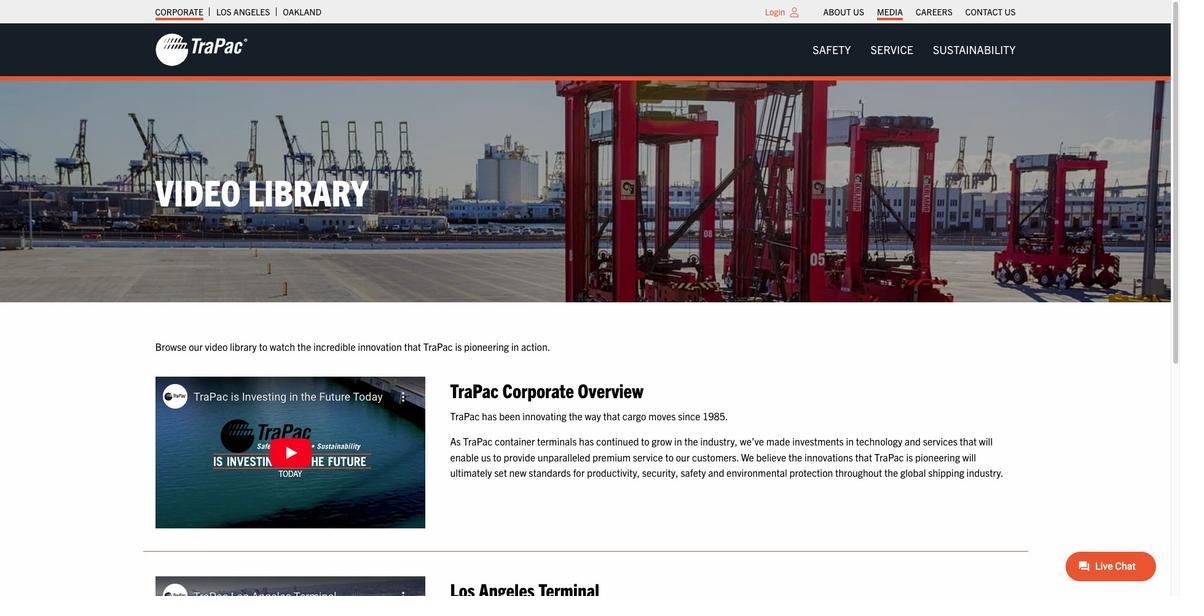 Task type: vqa. For each thing, say whether or not it's contained in the screenshot.
Operating in the Secure Equipment Operating Zone
no



Task type: describe. For each thing, give the bounding box(es) containing it.
way
[[585, 410, 601, 422]]

media link
[[878, 3, 904, 20]]

sustainability link
[[924, 37, 1026, 62]]

safety link
[[804, 37, 861, 62]]

0 horizontal spatial is
[[455, 341, 462, 353]]

browse our video library to watch the incredible innovation that trapac is pioneering in action.
[[155, 341, 551, 353]]

that up 'throughout'
[[856, 451, 873, 464]]

menu bar containing safety
[[804, 37, 1026, 62]]

incredible
[[314, 341, 356, 353]]

contact
[[966, 6, 1003, 17]]

1 horizontal spatial in
[[675, 436, 683, 448]]

about us link
[[824, 3, 865, 20]]

safety
[[813, 42, 852, 57]]

0 horizontal spatial in
[[512, 341, 519, 353]]

grow
[[652, 436, 673, 448]]

trapac corporate overview
[[451, 378, 644, 402]]

us for about us
[[854, 6, 865, 17]]

oakland
[[283, 6, 322, 17]]

overview
[[578, 378, 644, 402]]

unparalleled
[[538, 451, 591, 464]]

security,
[[643, 467, 679, 479]]

protection
[[790, 467, 834, 479]]

throughout
[[836, 467, 883, 479]]

us for contact us
[[1005, 6, 1016, 17]]

corporate image
[[155, 33, 248, 67]]

to up service
[[642, 436, 650, 448]]

investments
[[793, 436, 844, 448]]

to left watch at the bottom of page
[[259, 341, 268, 353]]

the down "since"
[[685, 436, 699, 448]]

1 vertical spatial will
[[963, 451, 977, 464]]

cargo
[[623, 410, 647, 422]]

service
[[871, 42, 914, 57]]

angeles
[[234, 6, 270, 17]]

the left global
[[885, 467, 899, 479]]

0 horizontal spatial corporate
[[155, 6, 204, 17]]

for
[[574, 467, 585, 479]]

new
[[510, 467, 527, 479]]

premium
[[593, 451, 631, 464]]

video library
[[155, 169, 369, 214]]

1985.
[[703, 410, 729, 422]]

0 horizontal spatial our
[[189, 341, 203, 353]]

safety
[[681, 467, 707, 479]]

we
[[742, 451, 755, 464]]

industry.
[[967, 467, 1004, 479]]

trapac has been innovating the way that cargo moves since 1985.
[[451, 410, 729, 422]]

set
[[495, 467, 507, 479]]

as trapac container terminals has continued to grow in the industry, we've made investments in technology and services that will enable us to provide unparalleled premium service to our customers. we believe the innovations that trapac is pioneering will ultimately set new standards for productivity, security, safety and environmental protection throughout the global shipping industry.
[[451, 436, 1004, 479]]

us
[[481, 451, 491, 464]]

since
[[679, 410, 701, 422]]

that right the services
[[961, 436, 977, 448]]

our inside as trapac container terminals has continued to grow in the industry, we've made investments in technology and services that will enable us to provide unparalleled premium service to our customers. we believe the innovations that trapac is pioneering will ultimately set new standards for productivity, security, safety and environmental protection throughout the global shipping industry.
[[676, 451, 690, 464]]

los
[[216, 6, 232, 17]]

global
[[901, 467, 927, 479]]

2 horizontal spatial in
[[847, 436, 854, 448]]

the left the way
[[569, 410, 583, 422]]

made
[[767, 436, 791, 448]]

continued
[[597, 436, 639, 448]]

provide
[[504, 451, 536, 464]]



Task type: locate. For each thing, give the bounding box(es) containing it.
library
[[230, 341, 257, 353]]

container
[[495, 436, 535, 448]]

pioneering
[[464, 341, 509, 353], [916, 451, 961, 464]]

has inside as trapac container terminals has continued to grow in the industry, we've made investments in technology and services that will enable us to provide unparalleled premium service to our customers. we believe the innovations that trapac is pioneering will ultimately set new standards for productivity, security, safety and environmental protection throughout the global shipping industry.
[[579, 436, 594, 448]]

in left action.
[[512, 341, 519, 353]]

1 horizontal spatial us
[[1005, 6, 1016, 17]]

1 horizontal spatial pioneering
[[916, 451, 961, 464]]

has left been
[[482, 410, 497, 422]]

the up the protection
[[789, 451, 803, 464]]

1 us from the left
[[854, 6, 865, 17]]

has down the trapac has been innovating the way that cargo moves since 1985.
[[579, 436, 594, 448]]

contact us
[[966, 6, 1016, 17]]

1 horizontal spatial is
[[907, 451, 914, 464]]

pioneering inside as trapac container terminals has continued to grow in the industry, we've made investments in technology and services that will enable us to provide unparalleled premium service to our customers. we believe the innovations that trapac is pioneering will ultimately set new standards for productivity, security, safety and environmental protection throughout the global shipping industry.
[[916, 451, 961, 464]]

to down the grow
[[666, 451, 674, 464]]

in up "innovations"
[[847, 436, 854, 448]]

is
[[455, 341, 462, 353], [907, 451, 914, 464]]

oakland link
[[283, 3, 322, 20]]

technology
[[857, 436, 903, 448]]

1 horizontal spatial and
[[905, 436, 921, 448]]

menu bar up the service
[[817, 3, 1023, 20]]

video
[[205, 341, 228, 353]]

0 horizontal spatial has
[[482, 410, 497, 422]]

careers
[[916, 6, 953, 17]]

login link
[[766, 6, 786, 17]]

0 vertical spatial and
[[905, 436, 921, 448]]

and down customers.
[[709, 467, 725, 479]]

the
[[298, 341, 311, 353], [569, 410, 583, 422], [685, 436, 699, 448], [789, 451, 803, 464], [885, 467, 899, 479]]

trapac
[[424, 341, 453, 353], [451, 378, 499, 402], [451, 410, 480, 422], [463, 436, 493, 448], [875, 451, 905, 464]]

0 horizontal spatial will
[[963, 451, 977, 464]]

ultimately
[[451, 467, 492, 479]]

been
[[500, 410, 521, 422]]

login
[[766, 6, 786, 17]]

library
[[248, 169, 369, 214]]

and
[[905, 436, 921, 448], [709, 467, 725, 479]]

2 us from the left
[[1005, 6, 1016, 17]]

our
[[189, 341, 203, 353], [676, 451, 690, 464]]

that right the way
[[604, 410, 621, 422]]

service link
[[861, 37, 924, 62]]

will
[[980, 436, 994, 448], [963, 451, 977, 464]]

we've
[[740, 436, 765, 448]]

us right contact
[[1005, 6, 1016, 17]]

media
[[878, 6, 904, 17]]

shipping
[[929, 467, 965, 479]]

1 vertical spatial and
[[709, 467, 725, 479]]

moves
[[649, 410, 676, 422]]

service
[[633, 451, 664, 464]]

los angeles
[[216, 6, 270, 17]]

1 horizontal spatial will
[[980, 436, 994, 448]]

innovation
[[358, 341, 402, 353]]

1 vertical spatial our
[[676, 451, 690, 464]]

in
[[512, 341, 519, 353], [675, 436, 683, 448], [847, 436, 854, 448]]

corporate inside "main content"
[[503, 378, 574, 402]]

environmental
[[727, 467, 788, 479]]

menu bar down the careers link
[[804, 37, 1026, 62]]

careers link
[[916, 3, 953, 20]]

0 horizontal spatial pioneering
[[464, 341, 509, 353]]

0 vertical spatial will
[[980, 436, 994, 448]]

innovations
[[805, 451, 854, 464]]

1 horizontal spatial has
[[579, 436, 594, 448]]

sustainability
[[934, 42, 1016, 57]]

contact us link
[[966, 3, 1016, 20]]

our up safety
[[676, 451, 690, 464]]

0 horizontal spatial us
[[854, 6, 865, 17]]

industry,
[[701, 436, 738, 448]]

that
[[404, 341, 421, 353], [604, 410, 621, 422], [961, 436, 977, 448], [856, 451, 873, 464]]

terminals
[[538, 436, 577, 448]]

corporate up innovating
[[503, 378, 574, 402]]

menu bar
[[817, 3, 1023, 20], [804, 37, 1026, 62]]

services
[[924, 436, 958, 448]]

0 vertical spatial menu bar
[[817, 3, 1023, 20]]

to
[[259, 341, 268, 353], [642, 436, 650, 448], [494, 451, 502, 464], [666, 451, 674, 464]]

los angeles link
[[216, 3, 270, 20]]

our left video
[[189, 341, 203, 353]]

corporate
[[155, 6, 204, 17], [503, 378, 574, 402]]

light image
[[791, 7, 799, 17]]

innovating
[[523, 410, 567, 422]]

pioneering left action.
[[464, 341, 509, 353]]

is inside as trapac container terminals has continued to grow in the industry, we've made investments in technology and services that will enable us to provide unparalleled premium service to our customers. we believe the innovations that trapac is pioneering will ultimately set new standards for productivity, security, safety and environmental protection throughout the global shipping industry.
[[907, 451, 914, 464]]

action.
[[522, 341, 551, 353]]

0 vertical spatial has
[[482, 410, 497, 422]]

0 vertical spatial is
[[455, 341, 462, 353]]

0 vertical spatial pioneering
[[464, 341, 509, 353]]

1 vertical spatial corporate
[[503, 378, 574, 402]]

to right the us
[[494, 451, 502, 464]]

productivity,
[[587, 467, 640, 479]]

watch
[[270, 341, 295, 353]]

as
[[451, 436, 461, 448]]

1 vertical spatial has
[[579, 436, 594, 448]]

corporate link
[[155, 3, 204, 20]]

1 vertical spatial is
[[907, 451, 914, 464]]

browse
[[155, 341, 187, 353]]

1 horizontal spatial corporate
[[503, 378, 574, 402]]

in right the grow
[[675, 436, 683, 448]]

and left the services
[[905, 436, 921, 448]]

that right innovation at the left
[[404, 341, 421, 353]]

trapac corporate overview main content
[[143, 339, 1029, 597]]

1 vertical spatial pioneering
[[916, 451, 961, 464]]

0 vertical spatial our
[[189, 341, 203, 353]]

pioneering down the services
[[916, 451, 961, 464]]

about
[[824, 6, 852, 17]]

0 horizontal spatial and
[[709, 467, 725, 479]]

1 vertical spatial menu bar
[[804, 37, 1026, 62]]

customers.
[[693, 451, 739, 464]]

corporate up corporate image
[[155, 6, 204, 17]]

us
[[854, 6, 865, 17], [1005, 6, 1016, 17]]

about us
[[824, 6, 865, 17]]

enable
[[451, 451, 479, 464]]

has
[[482, 410, 497, 422], [579, 436, 594, 448]]

believe
[[757, 451, 787, 464]]

0 vertical spatial corporate
[[155, 6, 204, 17]]

standards
[[529, 467, 571, 479]]

video
[[155, 169, 241, 214]]

1 horizontal spatial our
[[676, 451, 690, 464]]

us right about
[[854, 6, 865, 17]]

menu bar containing about us
[[817, 3, 1023, 20]]

the right watch at the bottom of page
[[298, 341, 311, 353]]



